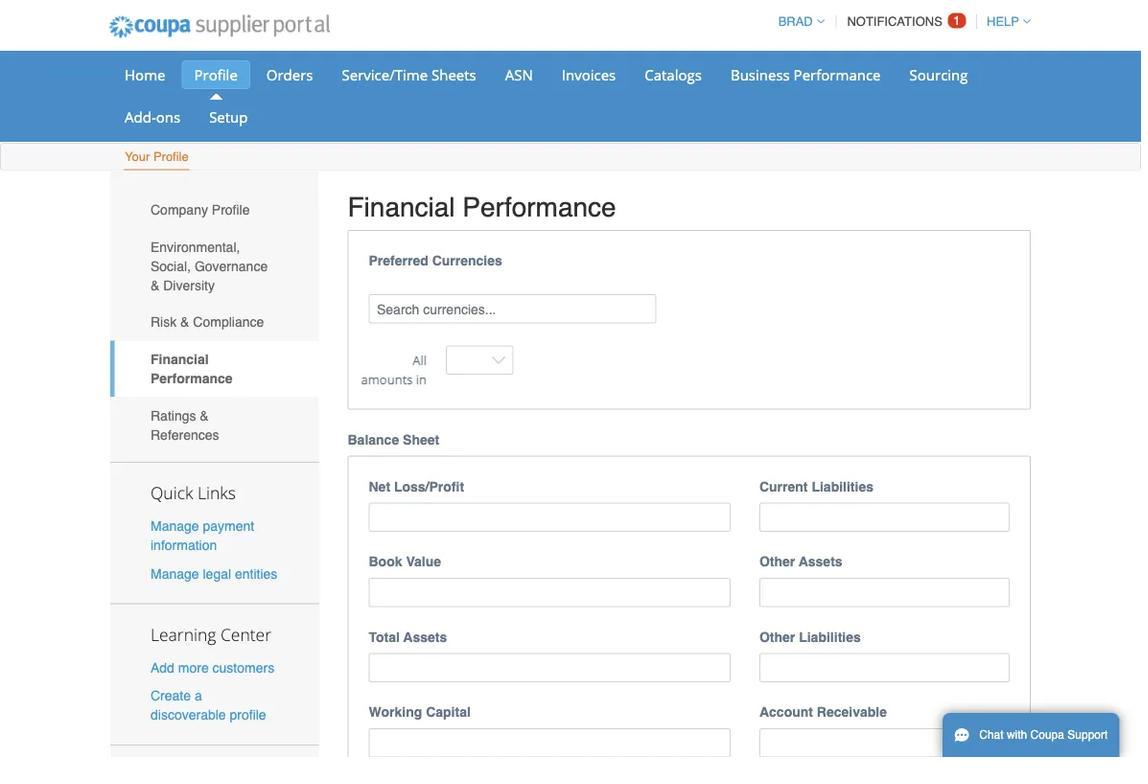 Task type: locate. For each thing, give the bounding box(es) containing it.
liabilities
[[812, 479, 874, 494], [799, 630, 861, 645]]

in
[[416, 371, 427, 388]]

references
[[151, 427, 219, 443]]

learning center
[[151, 623, 271, 646]]

asn
[[505, 65, 533, 84]]

0 horizontal spatial financial performance
[[151, 352, 233, 386]]

assets up other assets text box on the bottom right of page
[[799, 554, 843, 570]]

service/time sheets
[[342, 65, 476, 84]]

0 vertical spatial financial performance
[[348, 192, 616, 222]]

ratings & references
[[151, 408, 219, 443]]

2 vertical spatial &
[[200, 408, 209, 423]]

manage up information
[[151, 519, 199, 534]]

risk & compliance link
[[110, 304, 319, 341]]

Current Liabilities text field
[[759, 503, 1010, 532]]

book value
[[369, 554, 441, 570]]

payment
[[203, 519, 254, 534]]

profile
[[194, 65, 238, 84], [153, 150, 189, 164], [212, 202, 250, 218]]

sheet
[[403, 432, 439, 447]]

add more customers
[[151, 660, 274, 676]]

book
[[369, 554, 402, 570]]

& inside ratings & references
[[200, 408, 209, 423]]

1 horizontal spatial performance
[[463, 192, 616, 222]]

financial performance up currencies
[[348, 192, 616, 222]]

profile for your profile
[[153, 150, 189, 164]]

brad link
[[770, 14, 824, 29]]

company
[[151, 202, 208, 218]]

2 horizontal spatial performance
[[794, 65, 881, 84]]

other for other assets
[[759, 554, 795, 570]]

profile up the environmental,
[[212, 202, 250, 218]]

chat
[[979, 729, 1004, 742]]

Other Assets text field
[[759, 578, 1010, 608]]

service/time
[[342, 65, 428, 84]]

1 vertical spatial profile
[[153, 150, 189, 164]]

your profile
[[125, 150, 189, 164]]

capital
[[426, 705, 471, 720]]

more
[[178, 660, 209, 676]]

& for ratings
[[200, 408, 209, 423]]

1 vertical spatial other
[[759, 630, 795, 645]]

financial
[[348, 192, 455, 222], [151, 352, 209, 367]]

service/time sheets link
[[329, 60, 489, 89]]

add more customers link
[[151, 660, 274, 676]]

manage for manage legal entities
[[151, 566, 199, 582]]

0 horizontal spatial &
[[151, 278, 160, 293]]

preferred
[[369, 253, 428, 269]]

sourcing link
[[897, 60, 981, 89]]

1 vertical spatial liabilities
[[799, 630, 861, 645]]

financial down 'risk'
[[151, 352, 209, 367]]

receivable
[[817, 705, 887, 720]]

invoices link
[[549, 60, 628, 89]]

1 vertical spatial &
[[180, 315, 189, 330]]

performance
[[794, 65, 881, 84], [463, 192, 616, 222], [151, 371, 233, 386]]

liabilities up current liabilities text field on the bottom of page
[[812, 479, 874, 494]]

2 other from the top
[[759, 630, 795, 645]]

0 vertical spatial other
[[759, 554, 795, 570]]

2 manage from the top
[[151, 566, 199, 582]]

create a discoverable profile
[[151, 688, 266, 723]]

balance
[[348, 432, 399, 447]]

risk
[[151, 315, 177, 330]]

business
[[731, 65, 790, 84]]

0 horizontal spatial performance
[[151, 371, 233, 386]]

entities
[[235, 566, 277, 582]]

amounts
[[361, 371, 413, 388]]

ratings & references link
[[110, 397, 319, 453]]

balance sheet
[[348, 432, 439, 447]]

2 vertical spatial performance
[[151, 371, 233, 386]]

navigation
[[770, 3, 1031, 40]]

1 horizontal spatial assets
[[799, 554, 843, 570]]

profile for company profile
[[212, 202, 250, 218]]

performance up currencies
[[463, 192, 616, 222]]

0 vertical spatial &
[[151, 278, 160, 293]]

1 horizontal spatial &
[[180, 315, 189, 330]]

1 vertical spatial financial
[[151, 352, 209, 367]]

performance up ratings
[[151, 371, 233, 386]]

help link
[[978, 14, 1031, 29]]

Search currencies... field
[[369, 294, 656, 324]]

a
[[195, 688, 202, 704]]

1 manage from the top
[[151, 519, 199, 534]]

governance
[[195, 258, 268, 274]]

1 horizontal spatial financial
[[348, 192, 455, 222]]

& right 'risk'
[[180, 315, 189, 330]]

0 vertical spatial liabilities
[[812, 479, 874, 494]]

financial performance down risk & compliance
[[151, 352, 233, 386]]

0 horizontal spatial assets
[[403, 630, 447, 645]]

2 vertical spatial profile
[[212, 202, 250, 218]]

Total Assets text field
[[369, 654, 731, 683]]

manage down information
[[151, 566, 199, 582]]

working
[[369, 705, 422, 720]]

Net Loss/Profit text field
[[369, 503, 731, 532]]

2 horizontal spatial &
[[200, 408, 209, 423]]

sheets
[[432, 65, 476, 84]]

other up account at the bottom
[[759, 630, 795, 645]]

& for risk
[[180, 315, 189, 330]]

orders
[[266, 65, 313, 84]]

1 vertical spatial assets
[[403, 630, 447, 645]]

1 other from the top
[[759, 554, 795, 570]]

assets right total
[[403, 630, 447, 645]]

other assets
[[759, 554, 843, 570]]

profile link
[[182, 60, 250, 89]]

profile inside 'link'
[[212, 202, 250, 218]]

1 vertical spatial manage
[[151, 566, 199, 582]]

center
[[221, 623, 271, 646]]

business performance
[[731, 65, 881, 84]]

value
[[406, 554, 441, 570]]

manage inside manage payment information
[[151, 519, 199, 534]]

profile right the "your"
[[153, 150, 189, 164]]

financial up 'preferred'
[[348, 192, 455, 222]]

manage
[[151, 519, 199, 534], [151, 566, 199, 582]]

1 vertical spatial performance
[[463, 192, 616, 222]]

0 horizontal spatial financial
[[151, 352, 209, 367]]

0 vertical spatial manage
[[151, 519, 199, 534]]

& down social,
[[151, 278, 160, 293]]

other liabilities
[[759, 630, 861, 645]]

ratings
[[151, 408, 196, 423]]

assets
[[799, 554, 843, 570], [403, 630, 447, 645]]

profile up setup
[[194, 65, 238, 84]]

add-
[[125, 107, 156, 127]]

orders link
[[254, 60, 326, 89]]

0 vertical spatial assets
[[799, 554, 843, 570]]

other
[[759, 554, 795, 570], [759, 630, 795, 645]]

0 vertical spatial performance
[[794, 65, 881, 84]]

brad
[[778, 14, 813, 29]]

Account Receivable text field
[[759, 729, 1010, 758]]

performance down brad "link" at right top
[[794, 65, 881, 84]]

& up "references"
[[200, 408, 209, 423]]

all amounts in
[[361, 352, 427, 388]]

assets for total assets
[[403, 630, 447, 645]]

Working Capital text field
[[369, 729, 731, 758]]

support
[[1068, 729, 1108, 742]]

other down current
[[759, 554, 795, 570]]

liabilities up other liabilities text box
[[799, 630, 861, 645]]

0 vertical spatial financial
[[348, 192, 455, 222]]



Task type: vqa. For each thing, say whether or not it's contained in the screenshot.
'Setup' link
yes



Task type: describe. For each thing, give the bounding box(es) containing it.
risk & compliance
[[151, 315, 264, 330]]

add-ons
[[125, 107, 180, 127]]

discoverable
[[151, 707, 226, 723]]

business performance link
[[718, 60, 893, 89]]

net
[[369, 479, 390, 494]]

information
[[151, 538, 217, 553]]

0 vertical spatial profile
[[194, 65, 238, 84]]

create a discoverable profile link
[[151, 688, 266, 723]]

manage payment information
[[151, 519, 254, 553]]

customers
[[212, 660, 274, 676]]

1 vertical spatial financial performance
[[151, 352, 233, 386]]

your
[[125, 150, 150, 164]]

manage legal entities
[[151, 566, 277, 582]]

Other Liabilities text field
[[759, 654, 1010, 683]]

financial inside financial performance
[[151, 352, 209, 367]]

learning
[[151, 623, 216, 646]]

home
[[125, 65, 165, 84]]

environmental,
[[151, 239, 240, 255]]

total
[[369, 630, 400, 645]]

add
[[151, 660, 174, 676]]

Book Value text field
[[369, 578, 731, 608]]

1 horizontal spatial financial performance
[[348, 192, 616, 222]]

net loss/profit
[[369, 479, 464, 494]]

catalogs link
[[632, 60, 714, 89]]

diversity
[[163, 278, 215, 293]]

liabilities for current liabilities
[[812, 479, 874, 494]]

ons
[[156, 107, 180, 127]]

chat with coupa support
[[979, 729, 1108, 742]]

setup
[[209, 107, 248, 127]]

performance for financial performance link
[[151, 371, 233, 386]]

compliance
[[193, 315, 264, 330]]

catalogs
[[645, 65, 702, 84]]

create
[[151, 688, 191, 704]]

social,
[[151, 258, 191, 274]]

quick
[[151, 482, 193, 505]]

setup link
[[197, 103, 260, 131]]

performance for business performance link
[[794, 65, 881, 84]]

financial performance link
[[110, 341, 319, 397]]

company profile
[[151, 202, 250, 218]]

& inside environmental, social, governance & diversity
[[151, 278, 160, 293]]

company profile link
[[110, 191, 319, 228]]

with
[[1007, 729, 1027, 742]]

other for other liabilities
[[759, 630, 795, 645]]

navigation containing notifications 1
[[770, 3, 1031, 40]]

1
[[953, 13, 960, 28]]

chat with coupa support button
[[943, 713, 1119, 758]]

add-ons link
[[112, 103, 193, 131]]

home link
[[112, 60, 178, 89]]

liabilities for other liabilities
[[799, 630, 861, 645]]

currencies
[[432, 253, 502, 269]]

quick links
[[151, 482, 236, 505]]

notifications
[[847, 14, 942, 29]]

legal
[[203, 566, 231, 582]]

environmental, social, governance & diversity link
[[110, 228, 319, 304]]

preferred currencies
[[369, 253, 502, 269]]

links
[[198, 482, 236, 505]]

manage for manage payment information
[[151, 519, 199, 534]]

current
[[759, 479, 808, 494]]

coupa supplier portal image
[[96, 3, 343, 51]]

manage legal entities link
[[151, 566, 277, 582]]

coupa
[[1030, 729, 1064, 742]]

all
[[413, 352, 427, 369]]

loss/profit
[[394, 479, 464, 494]]

working capital
[[369, 705, 471, 720]]

sourcing
[[910, 65, 968, 84]]

profile
[[230, 707, 266, 723]]

invoices
[[562, 65, 616, 84]]

assets for other assets
[[799, 554, 843, 570]]

total assets
[[369, 630, 447, 645]]

current liabilities
[[759, 479, 874, 494]]

notifications 1
[[847, 13, 960, 29]]

manage payment information link
[[151, 519, 254, 553]]

your profile link
[[124, 145, 190, 170]]

account receivable
[[759, 705, 887, 720]]

asn link
[[493, 60, 545, 89]]

account
[[759, 705, 813, 720]]



